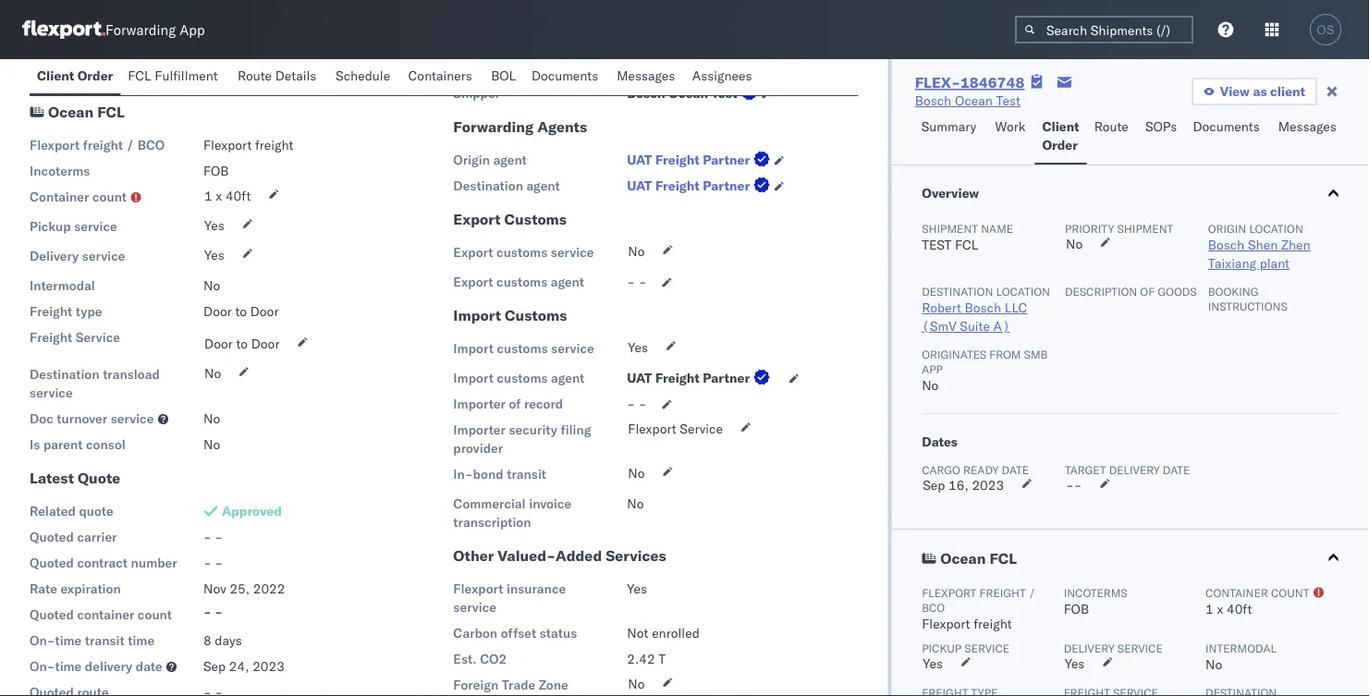 Task type: describe. For each thing, give the bounding box(es) containing it.
related quote
[[30, 503, 113, 519]]

record
[[524, 396, 563, 412]]

service down the flexport freight / bco in the left of the page
[[74, 218, 117, 234]]

not
[[627, 625, 649, 641]]

0 horizontal spatial container
[[30, 189, 89, 205]]

services
[[606, 546, 666, 565]]

approved
[[222, 503, 282, 519]]

1 vertical spatial container count
[[1205, 586, 1309, 600]]

os
[[1317, 23, 1335, 37]]

2.42 t
[[627, 651, 666, 667]]

quoted carrier
[[30, 529, 117, 545]]

/ for flexport freight / bco flexport freight
[[1028, 586, 1035, 600]]

cargo ready date
[[922, 463, 1029, 477]]

service down incoterms fob
[[1117, 641, 1162, 655]]

Search Shipments (/) text field
[[1015, 16, 1194, 43]]

flexport for flexport freight
[[203, 137, 252, 153]]

destination for destination agent
[[453, 178, 523, 194]]

0 vertical spatial pickup service
[[30, 218, 117, 234]]

test inside the bosch ocean test link
[[996, 92, 1021, 109]]

shipment
[[922, 221, 978, 235]]

app
[[30, 68, 52, 85]]

forwarding app
[[105, 21, 205, 38]]

--
[[1066, 477, 1082, 493]]

0 horizontal spatial documents button
[[524, 59, 610, 95]]

0 vertical spatial x
[[216, 188, 222, 204]]

freight for flexport freight
[[255, 137, 294, 153]]

cargo
[[922, 463, 960, 477]]

1 vertical spatial 40ft
[[1226, 601, 1252, 617]]

bosch inside destination location robert bosch llc (smv suite a)
[[964, 300, 1001, 316]]

uat freight partner for origin agent
[[627, 152, 750, 168]]

nov
[[203, 581, 226, 597]]

2 vertical spatial count
[[138, 607, 172, 623]]

commercial invoice transcription
[[453, 496, 572, 530]]

export customs service
[[453, 244, 594, 260]]

plant
[[1259, 255, 1289, 271]]

fcl fulfillment button
[[120, 59, 230, 95]]

bond
[[473, 466, 504, 482]]

rate
[[30, 581, 57, 597]]

0 vertical spatial delivery
[[30, 248, 79, 264]]

ocean up the flexport freight / bco in the left of the page
[[48, 103, 94, 121]]

shipment
[[1117, 221, 1173, 235]]

uat freight partner link for destination agent
[[627, 177, 774, 195]]

os button
[[1305, 8, 1347, 51]]

nov 25, 2022
[[203, 581, 285, 597]]

other valued-added services
[[453, 546, 666, 565]]

agent up export customs
[[527, 178, 560, 194]]

forwarding for forwarding app
[[105, 21, 176, 38]]

client order for top client order 'button'
[[37, 67, 113, 84]]

service inside the destination transload service
[[30, 385, 73, 401]]

uat for destination agent
[[627, 178, 652, 194]]

container
[[77, 607, 134, 623]]

0 horizontal spatial delivery
[[85, 658, 132, 675]]

no inside originates from smb app no
[[922, 377, 938, 393]]

24,
[[229, 658, 249, 675]]

sops
[[1145, 118, 1177, 135]]

forwarding app link
[[22, 20, 205, 39]]

time for delivery
[[55, 658, 82, 675]]

shen
[[1248, 237, 1278, 253]]

priority shipment
[[1065, 221, 1173, 235]]

/ for flexport freight / bco
[[126, 137, 134, 153]]

origin location bosch shen zhen taixiang plant
[[1208, 221, 1310, 271]]

zhen
[[1281, 237, 1310, 253]]

0 vertical spatial client order button
[[30, 59, 120, 95]]

latest
[[30, 469, 74, 487]]

time down container
[[128, 632, 154, 649]]

overview button
[[892, 166, 1369, 221]]

quote
[[78, 469, 120, 487]]

valued-
[[498, 546, 556, 565]]

name
[[981, 221, 1013, 235]]

freight for flexport freight / bco flexport freight
[[979, 586, 1026, 600]]

0 horizontal spatial date
[[136, 658, 162, 675]]

description
[[1065, 284, 1137, 298]]

2022
[[253, 581, 285, 597]]

assignees button
[[685, 59, 763, 95]]

sep 24, 2023
[[203, 658, 285, 675]]

time for transit
[[55, 632, 82, 649]]

2 horizontal spatial count
[[1271, 586, 1309, 600]]

ocean inside the bosch ocean test link
[[955, 92, 993, 109]]

related
[[30, 503, 76, 519]]

freight type
[[30, 303, 102, 319]]

route button
[[1087, 110, 1138, 165]]

added
[[556, 546, 602, 565]]

schedule button
[[328, 59, 401, 95]]

sops button
[[1138, 110, 1186, 165]]

flexport for flexport insurance service
[[453, 581, 503, 597]]

in-bond transit
[[453, 466, 546, 482]]

1 horizontal spatial x
[[1217, 601, 1223, 617]]

bosch down flex-
[[915, 92, 952, 109]]

carrier
[[77, 529, 117, 545]]

uat freight partner for destination agent
[[627, 178, 750, 194]]

carbon offset status
[[453, 625, 577, 641]]

origin for origin agent
[[453, 152, 490, 168]]

0 horizontal spatial app
[[180, 21, 205, 38]]

(smv
[[922, 318, 956, 334]]

quoted contract number
[[30, 555, 177, 571]]

ocean inside ocean fcl button
[[940, 549, 986, 568]]

0 horizontal spatial 40ft
[[226, 188, 251, 204]]

of for record
[[509, 396, 521, 412]]

1 vertical spatial client order button
[[1035, 110, 1087, 165]]

1 horizontal spatial pickup service
[[922, 641, 1009, 655]]

export for export customs service
[[453, 244, 493, 260]]

service for flexport service
[[680, 421, 723, 437]]

16,
[[948, 477, 968, 493]]

1 vertical spatial container
[[1205, 586, 1268, 600]]

fcl fulfillment
[[128, 67, 218, 84]]

view as client
[[1220, 83, 1306, 99]]

destination location robert bosch llc (smv suite a)
[[922, 284, 1050, 334]]

0 vertical spatial messages button
[[610, 59, 685, 95]]

agent down export customs service
[[551, 274, 584, 290]]

location for zhen
[[1249, 221, 1303, 235]]

0 horizontal spatial count
[[92, 189, 127, 205]]

work button
[[988, 110, 1035, 165]]

flexport freight / bco
[[30, 137, 165, 153]]

3 uat freight partner from the top
[[627, 370, 750, 386]]

ready
[[963, 463, 999, 477]]

ocean down "assignees"
[[668, 85, 708, 101]]

llc
[[1004, 300, 1027, 316]]

1 horizontal spatial delivery
[[1109, 463, 1160, 477]]

instructions
[[1208, 299, 1287, 313]]

1846748
[[961, 73, 1025, 92]]

import customs service
[[453, 340, 594, 356]]

target delivery date
[[1065, 463, 1190, 477]]

1 horizontal spatial 1
[[1205, 601, 1213, 617]]

customs for export customs
[[504, 210, 567, 228]]

quoted for quoted contract number
[[30, 555, 74, 571]]

booking
[[1208, 284, 1258, 298]]

date for --
[[1163, 463, 1190, 477]]

smb for originates from smb app
[[127, 50, 155, 66]]

8
[[203, 632, 211, 649]]

foreign
[[453, 677, 499, 693]]

fob inside incoterms fob
[[1063, 601, 1089, 617]]

1 vertical spatial pickup
[[922, 641, 961, 655]]

commercial
[[453, 496, 526, 512]]

agent up destination agent
[[493, 152, 527, 168]]

import for import customs service
[[453, 340, 494, 356]]

dates
[[922, 434, 957, 450]]

quoted container count
[[30, 607, 172, 623]]

freight for flexport freight / bco
[[83, 137, 123, 153]]

partner for destination agent
[[703, 178, 750, 194]]

fulfillment
[[155, 67, 218, 84]]

rate expiration
[[30, 581, 121, 597]]

1 horizontal spatial delivery service
[[1063, 641, 1162, 655]]

assignees
[[692, 67, 752, 84]]

service up the import customs agent
[[551, 340, 594, 356]]

parent
[[43, 436, 83, 453]]

1 vertical spatial 1 x 40ft
[[1205, 601, 1252, 617]]

import for import customs
[[453, 306, 501, 325]]

freight service
[[30, 329, 120, 345]]

documents for leftmost the documents 'button'
[[532, 67, 598, 84]]

originates for app
[[922, 347, 986, 361]]

1 vertical spatial documents button
[[1186, 110, 1271, 165]]

is
[[30, 436, 40, 453]]

intermodal for intermodal
[[30, 277, 95, 294]]

foreign trade zone (wants 214 filing)
[[453, 677, 569, 696]]

originates for app
[[30, 50, 92, 66]]

doc
[[30, 411, 53, 427]]

shipment name test fcl
[[922, 221, 1013, 253]]

0 vertical spatial door to door
[[203, 303, 279, 319]]

0 horizontal spatial container count
[[30, 189, 127, 205]]

fcl up the flexport freight / bco in the left of the page
[[97, 103, 125, 121]]

0 vertical spatial delivery service
[[30, 248, 125, 264]]

client
[[1270, 83, 1306, 99]]

customs for import customs service
[[497, 340, 548, 356]]

service up consol
[[111, 411, 154, 427]]

import customs
[[453, 306, 567, 325]]

on- for on-time delivery date
[[30, 658, 55, 675]]

1 vertical spatial to
[[236, 336, 248, 352]]

overview
[[922, 185, 979, 201]]

priority
[[1065, 221, 1114, 235]]

export customs
[[453, 210, 567, 228]]

on- for on-time transit time
[[30, 632, 55, 649]]

1 horizontal spatial bosch ocean test
[[915, 92, 1021, 109]]

3 uat from the top
[[627, 370, 652, 386]]

containers button
[[401, 59, 484, 95]]

service up type
[[82, 248, 125, 264]]

order for top client order 'button'
[[77, 67, 113, 84]]

bosch ocean test link
[[915, 92, 1021, 110]]

incoterms for incoterms fob
[[1063, 586, 1127, 600]]



Task type: locate. For each thing, give the bounding box(es) containing it.
destination inside destination location robert bosch llc (smv suite a)
[[922, 284, 993, 298]]

1 vertical spatial on-
[[30, 658, 55, 675]]

1 vertical spatial client
[[1042, 118, 1080, 135]]

0 horizontal spatial of
[[509, 396, 521, 412]]

0 horizontal spatial bosch ocean test
[[627, 85, 737, 101]]

route details button
[[230, 59, 328, 95]]

delivery service
[[30, 248, 125, 264], [1063, 641, 1162, 655]]

flexport for flexport service
[[628, 421, 677, 437]]

fcl inside shipment name test fcl
[[955, 237, 978, 253]]

details
[[275, 67, 317, 84]]

forwarding up fcl fulfillment at the left of page
[[105, 21, 176, 38]]

suite
[[960, 318, 990, 334]]

client for bottom client order 'button'
[[1042, 118, 1080, 135]]

uat freight partner link for origin agent
[[627, 151, 774, 169]]

origin up destination agent
[[453, 152, 490, 168]]

1 down flexport freight
[[204, 188, 212, 204]]

destination up robert
[[922, 284, 993, 298]]

1 vertical spatial count
[[1271, 586, 1309, 600]]

customs up the import customs agent
[[497, 340, 548, 356]]

0 vertical spatial ocean fcl
[[48, 103, 125, 121]]

route inside button
[[238, 67, 272, 84]]

quoted down related
[[30, 529, 74, 545]]

transit
[[507, 466, 546, 482], [85, 632, 125, 649]]

1 vertical spatial delivery
[[1063, 641, 1114, 655]]

client
[[37, 67, 74, 84], [1042, 118, 1080, 135]]

4 customs from the top
[[497, 370, 548, 386]]

date down 'on-time transit time'
[[136, 658, 162, 675]]

0 horizontal spatial client order
[[37, 67, 113, 84]]

delivery right target
[[1109, 463, 1160, 477]]

0 vertical spatial forwarding
[[105, 21, 176, 38]]

on-
[[30, 632, 55, 649], [30, 658, 55, 675]]

0 horizontal spatial from
[[95, 50, 123, 66]]

import down export customs agent
[[453, 306, 501, 325]]

incoterms fob
[[1063, 586, 1127, 617]]

import for import customs agent
[[453, 370, 494, 386]]

1 horizontal spatial date
[[1001, 463, 1029, 477]]

export for export customs agent
[[453, 274, 493, 290]]

from for originates from smb app no
[[989, 347, 1021, 361]]

client for top client order 'button'
[[37, 67, 74, 84]]

incoterms for incoterms
[[30, 163, 90, 179]]

0 horizontal spatial order
[[77, 67, 113, 84]]

location
[[1249, 221, 1303, 235], [996, 284, 1050, 298]]

flexport for flexport freight / bco
[[30, 137, 80, 153]]

-
[[627, 59, 635, 75], [639, 59, 647, 75], [627, 274, 635, 290], [639, 274, 647, 290], [627, 396, 635, 412], [639, 396, 647, 412], [1066, 477, 1074, 493], [1074, 477, 1082, 493], [203, 529, 211, 545], [215, 529, 223, 545], [203, 555, 211, 571], [215, 555, 223, 571], [203, 604, 211, 620], [215, 604, 223, 620]]

fcl left fulfillment
[[128, 67, 151, 84]]

ocean fcl up the flexport freight / bco in the left of the page
[[48, 103, 125, 121]]

container count
[[30, 189, 127, 205], [1205, 586, 1309, 600]]

pickup up freight type
[[30, 218, 71, 234]]

origin inside origin location bosch shen zhen taixiang plant
[[1208, 221, 1246, 235]]

1 vertical spatial partner
[[703, 178, 750, 194]]

location for llc
[[996, 284, 1050, 298]]

1 horizontal spatial smb
[[1024, 347, 1048, 361]]

- -
[[627, 59, 647, 75], [627, 274, 647, 290], [627, 396, 647, 412], [203, 529, 223, 545], [203, 555, 223, 571], [203, 604, 223, 620]]

0 horizontal spatial x
[[216, 188, 222, 204]]

1 vertical spatial uat freight partner link
[[627, 177, 774, 195]]

test
[[922, 237, 951, 253]]

1 customs from the top
[[497, 244, 548, 260]]

export down export customs
[[453, 244, 493, 260]]

1 horizontal spatial app
[[922, 362, 943, 376]]

2 customs from the top
[[497, 274, 548, 290]]

flexport. image
[[22, 20, 105, 39]]

0 vertical spatial partner
[[703, 152, 750, 168]]

1 on- from the top
[[30, 632, 55, 649]]

flexport insurance service
[[453, 581, 566, 615]]

1 horizontal spatial destination
[[453, 178, 523, 194]]

import down import customs
[[453, 340, 494, 356]]

destination
[[453, 178, 523, 194], [922, 284, 993, 298], [30, 366, 99, 382]]

3 partner from the top
[[703, 370, 750, 386]]

bosch up taixiang
[[1208, 237, 1244, 253]]

1 export from the top
[[453, 210, 501, 228]]

pickup service down "flexport freight / bco flexport freight"
[[922, 641, 1009, 655]]

bco for flexport freight / bco flexport freight
[[922, 601, 945, 614]]

documents down view
[[1193, 118, 1260, 135]]

trade
[[502, 677, 536, 693]]

importer inside importer security filing provider
[[453, 422, 506, 438]]

bosch up suite
[[964, 300, 1001, 316]]

bco inside "flexport freight / bco flexport freight"
[[922, 601, 945, 614]]

40ft up intermodal no
[[1226, 601, 1252, 617]]

container
[[30, 189, 89, 205], [1205, 586, 1268, 600]]

messages button down "client"
[[1271, 110, 1347, 165]]

uat freight partner
[[627, 152, 750, 168], [627, 178, 750, 194], [627, 370, 750, 386]]

1 vertical spatial destination
[[922, 284, 993, 298]]

1 vertical spatial route
[[1094, 118, 1129, 135]]

/ left incoterms fob
[[1028, 586, 1035, 600]]

on- down rate on the left
[[30, 632, 55, 649]]

1 vertical spatial originates
[[922, 347, 986, 361]]

2 uat freight partner link from the top
[[627, 177, 774, 195]]

0 vertical spatial container
[[30, 189, 89, 205]]

forwarding for forwarding agents
[[453, 117, 534, 136]]

1 horizontal spatial container count
[[1205, 586, 1309, 600]]

flexport freight
[[203, 137, 294, 153]]

0 vertical spatial 1
[[204, 188, 212, 204]]

order down forwarding app link
[[77, 67, 113, 84]]

from for originates from smb app
[[95, 50, 123, 66]]

intermodal
[[30, 277, 95, 294], [1205, 641, 1276, 655]]

(wants
[[453, 695, 497, 696]]

no
[[203, 50, 220, 66], [1066, 236, 1082, 252], [628, 243, 645, 259], [203, 277, 220, 294], [204, 365, 221, 381], [922, 377, 938, 393], [203, 411, 220, 427], [203, 436, 220, 453], [628, 465, 645, 481], [627, 496, 644, 512], [1205, 656, 1222, 673], [628, 676, 645, 692]]

robert bosch llc (smv suite a) link
[[922, 300, 1027, 334]]

1 vertical spatial fob
[[1063, 601, 1089, 617]]

view
[[1220, 83, 1250, 99]]

0 vertical spatial bco
[[138, 137, 165, 153]]

client order for bottom client order 'button'
[[1042, 118, 1080, 153]]

forwarding up origin agent
[[453, 117, 534, 136]]

1 import from the top
[[453, 306, 501, 325]]

0 vertical spatial 1 x 40ft
[[204, 188, 251, 204]]

order right 'work' button
[[1042, 137, 1078, 153]]

intermodal no
[[1205, 641, 1276, 673]]

1 horizontal spatial ocean fcl
[[940, 549, 1017, 568]]

delivery
[[30, 248, 79, 264], [1063, 641, 1114, 655]]

on-time transit time
[[30, 632, 154, 649]]

service down "flexport freight / bco flexport freight"
[[964, 641, 1009, 655]]

1 vertical spatial intermodal
[[1205, 641, 1276, 655]]

importer for importer of record
[[453, 396, 506, 412]]

delivery service down incoterms fob
[[1063, 641, 1162, 655]]

flexport
[[30, 137, 80, 153], [203, 137, 252, 153], [628, 421, 677, 437], [453, 581, 503, 597], [922, 586, 976, 600], [922, 616, 970, 632]]

route left sops
[[1094, 118, 1129, 135]]

originates inside originates from smb app no
[[922, 347, 986, 361]]

customs for import customs
[[505, 306, 567, 325]]

1 horizontal spatial client order button
[[1035, 110, 1087, 165]]

customs up "importer of record"
[[497, 370, 548, 386]]

filing
[[561, 422, 591, 438]]

0 vertical spatial sep
[[922, 477, 945, 493]]

service up doc on the bottom left of page
[[30, 385, 73, 401]]

is parent consol
[[30, 436, 126, 453]]

0 vertical spatial count
[[92, 189, 127, 205]]

delivery down incoterms fob
[[1063, 641, 1114, 655]]

3 quoted from the top
[[30, 607, 74, 623]]

on-time delivery date
[[30, 658, 162, 675]]

1 horizontal spatial test
[[996, 92, 1021, 109]]

fcl
[[128, 67, 151, 84], [97, 103, 125, 121], [955, 237, 978, 253], [989, 549, 1017, 568]]

description of goods
[[1065, 284, 1197, 298]]

1 horizontal spatial bco
[[922, 601, 945, 614]]

1 uat freight partner link from the top
[[627, 151, 774, 169]]

1 horizontal spatial 40ft
[[1226, 601, 1252, 617]]

1 vertical spatial incoterms
[[1063, 586, 1127, 600]]

1 horizontal spatial forwarding
[[453, 117, 534, 136]]

8 days
[[203, 632, 242, 649]]

from inside originates from smb app
[[95, 50, 123, 66]]

1
[[204, 188, 212, 204], [1205, 601, 1213, 617]]

bco for flexport freight / bco
[[138, 137, 165, 153]]

0 vertical spatial incoterms
[[30, 163, 90, 179]]

0 vertical spatial client order
[[37, 67, 113, 84]]

messages down "client"
[[1278, 118, 1337, 135]]

order
[[77, 67, 113, 84], [1042, 137, 1078, 153]]

fob
[[203, 163, 229, 179], [1063, 601, 1089, 617]]

documents button
[[524, 59, 610, 95], [1186, 110, 1271, 165]]

count
[[92, 189, 127, 205], [1271, 586, 1309, 600], [138, 607, 172, 623]]

1 vertical spatial delivery
[[85, 658, 132, 675]]

0 vertical spatial customs
[[504, 210, 567, 228]]

from down a)
[[989, 347, 1021, 361]]

service
[[74, 218, 117, 234], [551, 244, 594, 260], [82, 248, 125, 264], [551, 340, 594, 356], [30, 385, 73, 401], [111, 411, 154, 427], [453, 599, 497, 615], [964, 641, 1009, 655], [1117, 641, 1162, 655]]

est.
[[453, 651, 477, 667]]

of for goods
[[1140, 284, 1155, 298]]

origin
[[453, 152, 490, 168], [1208, 221, 1246, 235]]

app inside originates from smb app no
[[922, 362, 943, 376]]

messages button left "assignees"
[[610, 59, 685, 95]]

2 importer from the top
[[453, 422, 506, 438]]

location up llc
[[996, 284, 1050, 298]]

order inside 'client order'
[[1042, 137, 1078, 153]]

0 horizontal spatial forwarding
[[105, 21, 176, 38]]

smb for originates from smb app no
[[1024, 347, 1048, 361]]

0 vertical spatial fob
[[203, 163, 229, 179]]

3 import from the top
[[453, 370, 494, 386]]

1 vertical spatial 2023
[[253, 658, 285, 675]]

forwarding agents
[[453, 117, 587, 136]]

messages left "assignees"
[[617, 67, 675, 84]]

latest quote
[[30, 469, 120, 487]]

from
[[95, 50, 123, 66], [989, 347, 1021, 361]]

fcl inside ocean fcl button
[[989, 549, 1017, 568]]

location inside destination location robert bosch llc (smv suite a)
[[996, 284, 1050, 298]]

count down the flexport freight / bco in the left of the page
[[92, 189, 127, 205]]

1 uat from the top
[[627, 152, 652, 168]]

client order button down flexport. image
[[30, 59, 120, 95]]

sep left 24,
[[203, 658, 226, 675]]

40ft down flexport freight
[[226, 188, 251, 204]]

1 quoted from the top
[[30, 529, 74, 545]]

2 vertical spatial partner
[[703, 370, 750, 386]]

agent up record
[[551, 370, 585, 386]]

destination down origin agent
[[453, 178, 523, 194]]

flex-
[[915, 73, 961, 92]]

1 vertical spatial export
[[453, 244, 493, 260]]

contract
[[77, 555, 128, 571]]

1 horizontal spatial client order
[[1042, 118, 1080, 153]]

2 partner from the top
[[703, 178, 750, 194]]

0 vertical spatial to
[[235, 303, 247, 319]]

1 uat freight partner from the top
[[627, 152, 750, 168]]

originates down (smv
[[922, 347, 986, 361]]

service for freight service
[[76, 329, 120, 345]]

seller
[[453, 59, 488, 75]]

fcl down the shipment
[[955, 237, 978, 253]]

client order button right work
[[1035, 110, 1087, 165]]

transit for time
[[85, 632, 125, 649]]

documents button down view
[[1186, 110, 1271, 165]]

ocean down flex-1846748 link
[[955, 92, 993, 109]]

0 horizontal spatial messages button
[[610, 59, 685, 95]]

route left details
[[238, 67, 272, 84]]

bosch inside origin location bosch shen zhen taixiang plant
[[1208, 237, 1244, 253]]

client order down flexport. image
[[37, 67, 113, 84]]

2023 for sep 16, 2023
[[972, 477, 1004, 493]]

1 vertical spatial sep
[[203, 658, 226, 675]]

client order
[[37, 67, 113, 84], [1042, 118, 1080, 153]]

originates inside originates from smb app
[[30, 50, 92, 66]]

test down "assignees"
[[712, 85, 737, 101]]

1 horizontal spatial client
[[1042, 118, 1080, 135]]

3 customs from the top
[[497, 340, 548, 356]]

carbon
[[453, 625, 498, 641]]

documents for the bottom the documents 'button'
[[1193, 118, 1260, 135]]

customs for import customs agent
[[497, 370, 548, 386]]

quoted up rate on the left
[[30, 555, 74, 571]]

sep for sep 16, 2023
[[922, 477, 945, 493]]

service up carbon
[[453, 599, 497, 615]]

origin up taixiang
[[1208, 221, 1246, 235]]

transit down container
[[85, 632, 125, 649]]

container up intermodal no
[[1205, 586, 1268, 600]]

t
[[659, 651, 666, 667]]

date right ready
[[1001, 463, 1029, 477]]

/ inside "flexport freight / bco flexport freight"
[[1028, 586, 1035, 600]]

destination for destination transload service
[[30, 366, 99, 382]]

export customs agent
[[453, 274, 584, 290]]

2 on- from the top
[[30, 658, 55, 675]]

bosch ocean test down "assignees"
[[627, 85, 737, 101]]

1 vertical spatial door to door
[[204, 336, 280, 352]]

1 partner from the top
[[703, 152, 750, 168]]

2 uat from the top
[[627, 178, 652, 194]]

count up intermodal no
[[1271, 586, 1309, 600]]

1 up intermodal no
[[1205, 601, 1213, 617]]

2023 right 24,
[[253, 658, 285, 675]]

ocean fcl up "flexport freight / bco flexport freight"
[[940, 549, 1017, 568]]

1 vertical spatial order
[[1042, 137, 1078, 153]]

time down 'on-time transit time'
[[55, 658, 82, 675]]

1 vertical spatial uat
[[627, 178, 652, 194]]

delivery down 'on-time transit time'
[[85, 658, 132, 675]]

quote
[[79, 503, 113, 519]]

order for bottom client order 'button'
[[1042, 137, 1078, 153]]

0 horizontal spatial location
[[996, 284, 1050, 298]]

1 horizontal spatial route
[[1094, 118, 1129, 135]]

documents button up agents at the left top of page
[[524, 59, 610, 95]]

documents
[[532, 67, 598, 84], [1193, 118, 1260, 135]]

fob down ocean fcl button
[[1063, 601, 1089, 617]]

2023
[[972, 477, 1004, 493], [253, 658, 285, 675]]

from inside originates from smb app no
[[989, 347, 1021, 361]]

flexport inside flexport insurance service
[[453, 581, 503, 597]]

date for sep 16, 2023
[[1001, 463, 1029, 477]]

1 x 40ft down flexport freight
[[204, 188, 251, 204]]

0 vertical spatial quoted
[[30, 529, 74, 545]]

0 vertical spatial /
[[126, 137, 134, 153]]

import up "importer of record"
[[453, 370, 494, 386]]

agent
[[493, 152, 527, 168], [527, 178, 560, 194], [551, 274, 584, 290], [551, 370, 585, 386]]

of left goods
[[1140, 284, 1155, 298]]

x up intermodal no
[[1217, 601, 1223, 617]]

service inside flexport insurance service
[[453, 599, 497, 615]]

2 import from the top
[[453, 340, 494, 356]]

customs down export customs service
[[497, 274, 548, 290]]

1 horizontal spatial location
[[1249, 221, 1303, 235]]

location inside origin location bosch shen zhen taixiang plant
[[1249, 221, 1303, 235]]

pickup service down the flexport freight / bco in the left of the page
[[30, 218, 117, 234]]

goods
[[1157, 284, 1197, 298]]

export up import customs
[[453, 274, 493, 290]]

client down flexport. image
[[37, 67, 74, 84]]

messages for topmost messages button
[[617, 67, 675, 84]]

smb inside originates from smb app no
[[1024, 347, 1048, 361]]

0 horizontal spatial client
[[37, 67, 74, 84]]

robert
[[922, 300, 961, 316]]

1 horizontal spatial documents button
[[1186, 110, 1271, 165]]

pickup
[[30, 218, 71, 234], [922, 641, 961, 655]]

filing)
[[528, 695, 569, 696]]

origin agent
[[453, 152, 527, 168]]

quoted for quoted carrier
[[30, 529, 74, 545]]

route details
[[238, 67, 317, 84]]

type
[[76, 303, 102, 319]]

security
[[509, 422, 557, 438]]

smb down llc
[[1024, 347, 1048, 361]]

0 horizontal spatial pickup
[[30, 218, 71, 234]]

location up shen
[[1249, 221, 1303, 235]]

summary button
[[914, 110, 988, 165]]

route for route
[[1094, 118, 1129, 135]]

no inside intermodal no
[[1205, 656, 1222, 673]]

3 export from the top
[[453, 274, 493, 290]]

app up fulfillment
[[180, 21, 205, 38]]

0 horizontal spatial 1 x 40ft
[[204, 188, 251, 204]]

app down (smv
[[922, 362, 943, 376]]

est. co2
[[453, 651, 507, 667]]

0 horizontal spatial delivery service
[[30, 248, 125, 264]]

1 horizontal spatial originates
[[922, 347, 986, 361]]

destination inside the destination transload service
[[30, 366, 99, 382]]

origin for origin location bosch shen zhen taixiang plant
[[1208, 221, 1246, 235]]

ocean up "flexport freight / bco flexport freight"
[[940, 549, 986, 568]]

container down the flexport freight / bco in the left of the page
[[30, 189, 89, 205]]

flex-1846748
[[915, 73, 1025, 92]]

bol button
[[484, 59, 524, 95]]

intermodal for intermodal no
[[1205, 641, 1276, 655]]

customs up export customs service
[[504, 210, 567, 228]]

0 horizontal spatial /
[[126, 137, 134, 153]]

customs up export customs agent
[[497, 244, 548, 260]]

0 vertical spatial container count
[[30, 189, 127, 205]]

freight
[[83, 137, 123, 153], [255, 137, 294, 153], [979, 586, 1026, 600], [973, 616, 1012, 632]]

0 horizontal spatial delivery
[[30, 248, 79, 264]]

export for export customs
[[453, 210, 501, 228]]

0 vertical spatial of
[[1140, 284, 1155, 298]]

1 horizontal spatial of
[[1140, 284, 1155, 298]]

messages button
[[610, 59, 685, 95], [1271, 110, 1347, 165]]

sep for sep 24, 2023
[[203, 658, 226, 675]]

0 vertical spatial messages
[[617, 67, 675, 84]]

documents up agents at the left top of page
[[532, 67, 598, 84]]

importer for importer security filing provider
[[453, 422, 506, 438]]

enrolled
[[652, 625, 700, 641]]

1 horizontal spatial delivery
[[1063, 641, 1114, 655]]

quoted for quoted container count
[[30, 607, 74, 623]]

fob down flexport freight
[[203, 163, 229, 179]]

transcription
[[453, 514, 531, 530]]

1 horizontal spatial order
[[1042, 137, 1078, 153]]

0 horizontal spatial route
[[238, 67, 272, 84]]

2 uat freight partner from the top
[[627, 178, 750, 194]]

provider
[[453, 440, 503, 456]]

partner for origin agent
[[703, 152, 750, 168]]

2 vertical spatial uat freight partner
[[627, 370, 750, 386]]

fcl inside 'fcl fulfillment' "button"
[[128, 67, 151, 84]]

1 vertical spatial documents
[[1193, 118, 1260, 135]]

incoterms down ocean fcl button
[[1063, 586, 1127, 600]]

customs up import customs service
[[505, 306, 567, 325]]

pickup down "flexport freight / bco flexport freight"
[[922, 641, 961, 655]]

of down the import customs agent
[[509, 396, 521, 412]]

1 vertical spatial messages button
[[1271, 110, 1347, 165]]

1 horizontal spatial fob
[[1063, 601, 1089, 617]]

destination for destination location robert bosch llc (smv suite a)
[[922, 284, 993, 298]]

smb down forwarding app
[[127, 50, 155, 66]]

0 horizontal spatial service
[[76, 329, 120, 345]]

route for route details
[[238, 67, 272, 84]]

transit for bond
[[507, 466, 546, 482]]

transit down importer security filing provider
[[507, 466, 546, 482]]

booking instructions
[[1208, 284, 1287, 313]]

days
[[215, 632, 242, 649]]

bosch ocean test down flex-1846748 link
[[915, 92, 1021, 109]]

messages for bottom messages button
[[1278, 118, 1337, 135]]

as
[[1253, 83, 1267, 99]]

1 vertical spatial bco
[[922, 601, 945, 614]]

container count up intermodal no
[[1205, 586, 1309, 600]]

1 importer from the top
[[453, 396, 506, 412]]

shipper
[[453, 85, 500, 101]]

0 horizontal spatial test
[[712, 85, 737, 101]]

1 vertical spatial origin
[[1208, 221, 1246, 235]]

freight
[[655, 152, 700, 168], [655, 178, 700, 194], [30, 303, 72, 319], [30, 329, 72, 345], [655, 370, 700, 386]]

1 vertical spatial service
[[680, 421, 723, 437]]

214
[[500, 695, 525, 696]]

door to door
[[203, 303, 279, 319], [204, 336, 280, 352]]

a)
[[993, 318, 1010, 334]]

uat freight partner link
[[627, 151, 774, 169], [627, 177, 774, 195]]

ocean fcl inside button
[[940, 549, 1017, 568]]

service up export customs agent
[[551, 244, 594, 260]]

1 vertical spatial uat freight partner
[[627, 178, 750, 194]]

customs for export customs agent
[[497, 274, 548, 290]]

2 quoted from the top
[[30, 555, 74, 571]]

smb inside originates from smb app
[[127, 50, 155, 66]]

customs for export customs service
[[497, 244, 548, 260]]

2 export from the top
[[453, 244, 493, 260]]

uat for origin agent
[[627, 152, 652, 168]]

bosch left the assignees button
[[627, 85, 665, 101]]

originates from smb app
[[30, 50, 155, 85]]

route inside button
[[1094, 118, 1129, 135]]

2023 for sep 24, 2023
[[253, 658, 285, 675]]



Task type: vqa. For each thing, say whether or not it's contained in the screenshot.
Workspace
no



